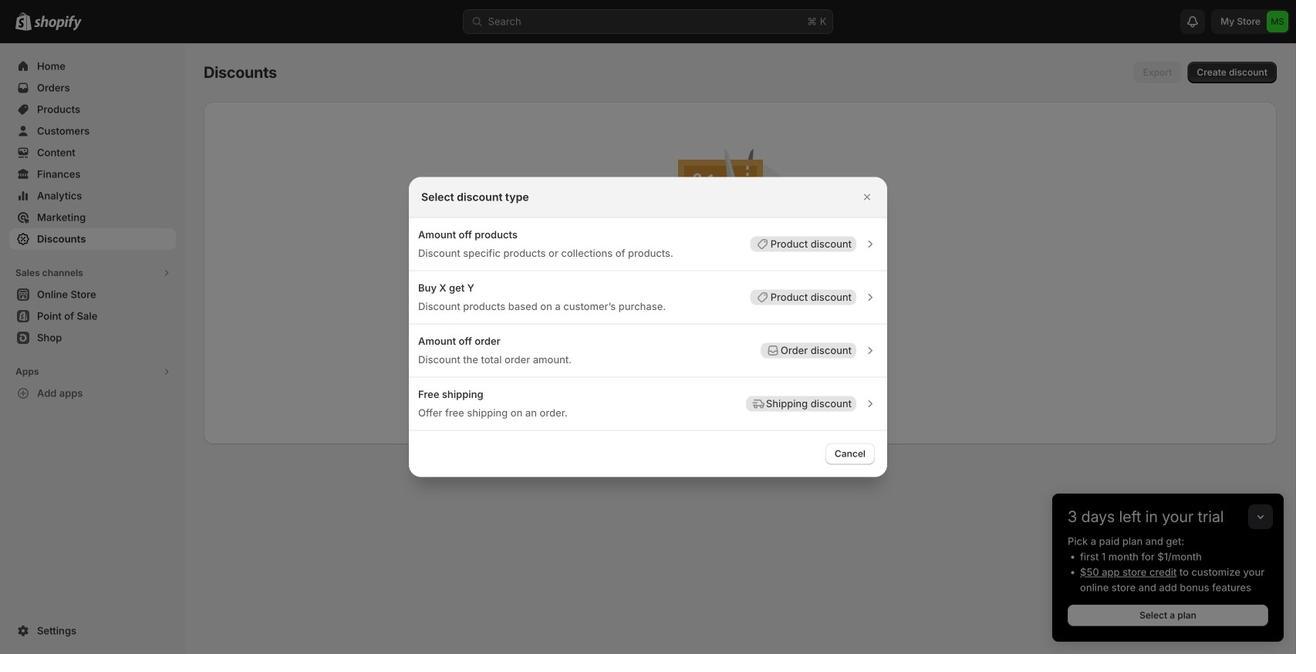 Task type: vqa. For each thing, say whether or not it's contained in the screenshot.
dialog
yes



Task type: locate. For each thing, give the bounding box(es) containing it.
dialog
[[0, 177, 1296, 477]]

shopify image
[[34, 15, 82, 31]]



